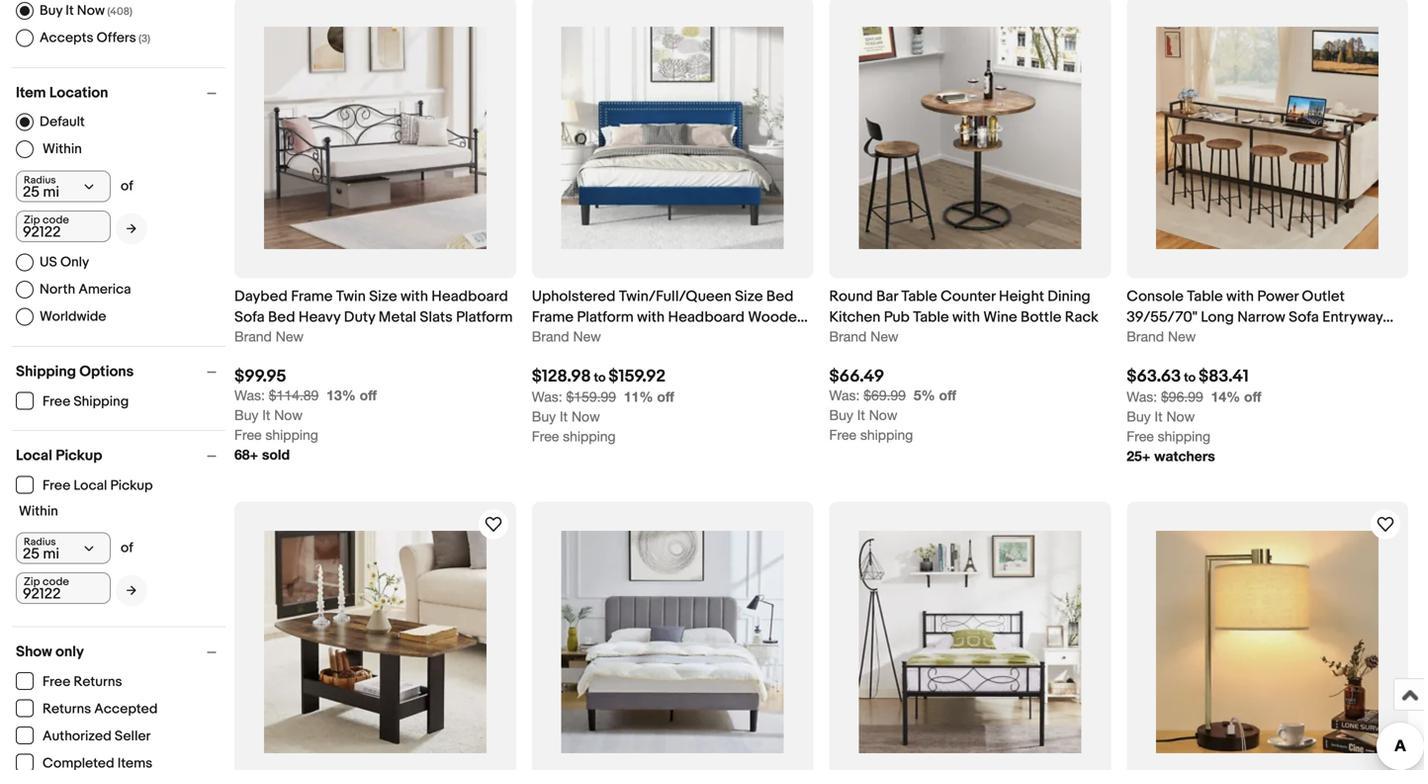 Task type: describe. For each thing, give the bounding box(es) containing it.
metal
[[379, 309, 416, 326]]

13%
[[326, 387, 356, 403]]

shipping options button
[[16, 363, 225, 381]]

power
[[1257, 288, 1298, 306]]

rack
[[1065, 309, 1099, 326]]

$114.89
[[269, 387, 319, 403]]

sofa inside daybed frame twin size with headboard sofa bed heavy duty metal slats platform brand new
[[234, 309, 265, 326]]

item location button
[[16, 84, 225, 102]]

it up accepts
[[65, 2, 74, 19]]

apply within filter image
[[127, 222, 136, 235]]

seller
[[115, 728, 151, 745]]

accepts offers (3)
[[40, 29, 150, 46]]

was: inside $99.95 was: $114.89 13% off buy it now free shipping 68+ sold
[[234, 387, 265, 403]]

0 horizontal spatial pickup
[[56, 447, 102, 465]]

brand inside daybed frame twin size with headboard sofa bed heavy duty metal slats platform brand new
[[234, 328, 272, 345]]

$66.49 was: $69.99 5% off buy it now free shipping
[[829, 366, 956, 443]]

table right the pub
[[913, 309, 949, 326]]

returns accepted link
[[16, 700, 159, 718]]

north america
[[40, 281, 131, 298]]

4 new from the left
[[1168, 328, 1196, 345]]

america
[[78, 281, 131, 298]]

shipping options
[[16, 363, 134, 381]]

us only
[[40, 254, 89, 271]]

north
[[40, 281, 75, 298]]

only
[[55, 643, 84, 661]]

with inside upholstered twin/full/queen size bed frame platform with headboard wooden slat
[[637, 309, 665, 326]]

off inside $99.95 was: $114.89 13% off buy it now free shipping 68+ sold
[[360, 387, 377, 403]]

1 horizontal spatial pickup
[[110, 478, 153, 494]]

free inside $99.95 was: $114.89 13% off buy it now free shipping 68+ sold
[[234, 427, 262, 443]]

upholstered
[[532, 288, 616, 306]]

upholstered twin/full/queen size bed frame platform with headboard wooden slat heading
[[532, 288, 808, 347]]

round bar table counter height dining kitchen pub table with wine bottle rack link
[[829, 286, 1111, 328]]

console table with power outlet 39/55/70" long narrow sofa entryway side table image
[[1156, 26, 1379, 249]]

wine
[[983, 309, 1017, 326]]

round bar table counter height dining kitchen pub table with wine bottle rack heading
[[829, 288, 1099, 326]]

worldwide link
[[16, 308, 106, 326]]

upholstered twin/full/queen size bed frame platform with headboard wooden slat image
[[561, 26, 784, 249]]

worldwide
[[40, 308, 106, 325]]

round bar table counter height dining kitchen pub table with wine bottle rack brand new
[[829, 288, 1099, 345]]

duty
[[344, 309, 375, 326]]

new inside daybed frame twin size with headboard sofa bed heavy duty metal slats platform brand new
[[276, 328, 304, 345]]

it inside $63.63 to $83.41 was: $96.99 14% off buy it now free shipping 25+ watchers
[[1155, 408, 1162, 425]]

dining
[[1048, 288, 1091, 306]]

watch modern living room coffee table with storage open shelf wooden end table brown image
[[481, 513, 505, 536]]

console table with power outlet 39/55/70" long narrow sofa entryway side table
[[1127, 288, 1383, 347]]

shipping inside "link"
[[74, 394, 129, 410]]

bedside table lamp fabric desk nightstand light with usb charging ports ac plug image
[[1156, 531, 1379, 754]]

authorized seller
[[43, 728, 151, 745]]

table down 39/55/70"
[[1160, 329, 1196, 347]]

shipping inside $99.95 was: $114.89 13% off buy it now free shipping 68+ sold
[[265, 427, 318, 443]]

free inside $63.63 to $83.41 was: $96.99 14% off buy it now free shipping 25+ watchers
[[1127, 428, 1154, 444]]

off inside $66.49 was: $69.99 5% off buy it now free shipping
[[939, 387, 956, 403]]

buy inside $99.95 was: $114.89 13% off buy it now free shipping 68+ sold
[[234, 407, 258, 423]]

0 horizontal spatial local
[[16, 447, 52, 465]]

authorized
[[43, 728, 112, 745]]

pub
[[884, 309, 910, 326]]

outlet
[[1302, 288, 1345, 306]]

headboard inside upholstered twin/full/queen size bed frame platform with headboard wooden slat
[[668, 309, 745, 326]]

daybed frame twin size with headboard sofa bed heavy duty metal slats platform heading
[[234, 288, 513, 326]]

slat
[[532, 329, 557, 347]]

offers
[[97, 29, 136, 46]]

us
[[40, 254, 57, 271]]

(408)
[[107, 5, 132, 18]]

buy inside $63.63 to $83.41 was: $96.99 14% off buy it now free shipping 25+ watchers
[[1127, 408, 1151, 425]]

$99.95
[[234, 366, 286, 387]]

$69.99
[[864, 387, 906, 403]]

now up accepts offers (3)
[[77, 2, 105, 19]]

bottle
[[1021, 309, 1061, 326]]

0 vertical spatial within
[[43, 141, 82, 158]]

daybed
[[234, 288, 288, 306]]

default
[[40, 113, 85, 130]]

show only button
[[16, 643, 225, 661]]

sold
[[262, 446, 290, 463]]

free inside $66.49 was: $69.99 5% off buy it now free shipping
[[829, 427, 856, 443]]

$159.99
[[566, 388, 616, 405]]

returns accepted
[[43, 701, 158, 718]]

sofa inside console table with power outlet 39/55/70" long narrow sofa entryway side table
[[1289, 309, 1319, 326]]

buy inside $128.98 to $159.92 was: $159.99 11% off buy it now free shipping
[[532, 408, 556, 425]]

height
[[999, 288, 1044, 306]]

$128.98 to $159.92 was: $159.99 11% off buy it now free shipping
[[532, 366, 674, 444]]

accepted
[[94, 701, 158, 718]]

14%
[[1211, 388, 1240, 405]]

local pickup
[[16, 447, 102, 465]]

brand inside round bar table counter height dining kitchen pub table with wine bottle rack brand new
[[829, 328, 867, 345]]

side
[[1127, 329, 1157, 347]]

daybed frame twin size with headboard sofa bed heavy duty metal slats platform link
[[234, 286, 516, 328]]

(3)
[[139, 32, 150, 45]]

$128.98
[[532, 366, 591, 387]]

free shipping link
[[16, 392, 130, 410]]

apply within filter image
[[127, 584, 136, 597]]

local pickup button
[[16, 447, 225, 465]]

free inside "link"
[[43, 394, 70, 410]]

free local pickup link
[[16, 476, 154, 494]]

free local pickup
[[43, 478, 153, 494]]

authorized seller link
[[16, 727, 152, 745]]

11%
[[624, 388, 653, 405]]

buy inside $66.49 was: $69.99 5% off buy it now free shipping
[[829, 407, 853, 423]]

show
[[16, 643, 52, 661]]

buy up accepts
[[40, 2, 62, 19]]

slats
[[420, 309, 453, 326]]

watch bedside table lamp fabric desk nightstand light with usb charging ports ac plug image
[[1374, 513, 1397, 536]]



Task type: locate. For each thing, give the bounding box(es) containing it.
counter
[[941, 288, 995, 306]]

buy up 68+
[[234, 407, 258, 423]]

3 new from the left
[[870, 328, 898, 345]]

bed inside daybed frame twin size with headboard sofa bed heavy duty metal slats platform brand new
[[268, 309, 295, 326]]

1 vertical spatial within
[[19, 503, 58, 520]]

1 horizontal spatial local
[[74, 478, 107, 494]]

brand down the daybed
[[234, 328, 272, 345]]

returns up returns accepted
[[74, 674, 122, 691]]

free down local pickup
[[43, 478, 70, 494]]

off right 11%
[[657, 388, 674, 405]]

 (408) Items text field
[[105, 5, 132, 18]]

frame inside daybed frame twin size with headboard sofa bed heavy duty metal slats platform brand new
[[291, 288, 333, 306]]

1 horizontal spatial to
[[1184, 370, 1196, 386]]

headboard up the slats
[[431, 288, 508, 306]]

shipping inside $128.98 to $159.92 was: $159.99 11% off buy it now free shipping
[[563, 428, 616, 444]]

to for $63.63
[[1184, 370, 1196, 386]]

frame
[[291, 288, 333, 306], [532, 309, 574, 326]]

now down the $114.89
[[274, 407, 303, 423]]

shipping down the $159.99
[[563, 428, 616, 444]]

1 vertical spatial frame
[[532, 309, 574, 326]]

was: down $63.63
[[1127, 388, 1157, 405]]

of for item location
[[121, 178, 133, 195]]

it
[[65, 2, 74, 19], [262, 407, 270, 423], [857, 407, 865, 423], [560, 408, 568, 425], [1155, 408, 1162, 425]]

0 vertical spatial frame
[[291, 288, 333, 306]]

shipping up sold
[[265, 427, 318, 443]]

accepts
[[40, 29, 93, 46]]

new down the pub
[[870, 328, 898, 345]]

3 brand from the left
[[829, 328, 867, 345]]

free down the $128.98
[[532, 428, 559, 444]]

1 of from the top
[[121, 178, 133, 195]]

buy up 25+
[[1127, 408, 1151, 425]]

frame up slat
[[532, 309, 574, 326]]

2 brand from the left
[[532, 328, 569, 345]]

size inside upholstered twin/full/queen size bed frame platform with headboard wooden slat
[[735, 288, 763, 306]]

console table with power outlet 39/55/70" long narrow sofa entryway side table link
[[1127, 286, 1408, 347]]

0 vertical spatial of
[[121, 178, 133, 195]]

brand new down 39/55/70"
[[1127, 328, 1196, 345]]

free up 68+
[[234, 427, 262, 443]]

daybed frame twin size with headboard sofa bed heavy duty metal slats platform brand new
[[234, 288, 513, 345]]

only
[[60, 254, 89, 271]]

brand down kitchen
[[829, 328, 867, 345]]

entryway
[[1322, 309, 1383, 326]]

it inside $128.98 to $159.92 was: $159.99 11% off buy it now free shipping
[[560, 408, 568, 425]]

1 brand new from the left
[[532, 328, 601, 345]]

headboard inside daybed frame twin size with headboard sofa bed heavy duty metal slats platform brand new
[[431, 288, 508, 306]]

$159.92
[[608, 366, 666, 387]]

0 horizontal spatial frame
[[291, 288, 333, 306]]

it inside $99.95 was: $114.89 13% off buy it now free shipping 68+ sold
[[262, 407, 270, 423]]

shipping inside $66.49 was: $69.99 5% off buy it now free shipping
[[860, 427, 913, 443]]

round
[[829, 288, 873, 306]]

default link
[[16, 113, 85, 131]]

platform down the upholstered
[[577, 309, 634, 326]]

now inside $128.98 to $159.92 was: $159.99 11% off buy it now free shipping
[[572, 408, 600, 425]]

size up metal
[[369, 288, 397, 306]]

watchers
[[1154, 448, 1215, 464]]

brand new for $128.98
[[532, 328, 601, 345]]

console
[[1127, 288, 1184, 306]]

$96.99
[[1161, 388, 1203, 405]]

1 vertical spatial pickup
[[110, 478, 153, 494]]

table
[[901, 288, 937, 306], [1187, 288, 1223, 306], [913, 309, 949, 326], [1160, 329, 1196, 347]]

it down $96.99
[[1155, 408, 1162, 425]]

within down the default
[[43, 141, 82, 158]]

with
[[400, 288, 428, 306], [1226, 288, 1254, 306], [637, 309, 665, 326], [952, 309, 980, 326]]

sofa down the outlet
[[1289, 309, 1319, 326]]

show only
[[16, 643, 84, 661]]

1 horizontal spatial frame
[[532, 309, 574, 326]]

now down the $159.99
[[572, 408, 600, 425]]

1 horizontal spatial brand new
[[1127, 328, 1196, 345]]

with inside daybed frame twin size with headboard sofa bed heavy duty metal slats platform brand new
[[400, 288, 428, 306]]

0 horizontal spatial sofa
[[234, 309, 265, 326]]

shipping down options
[[74, 394, 129, 410]]

shipping up watchers
[[1158, 428, 1210, 444]]

it down the $159.99
[[560, 408, 568, 425]]

1 brand from the left
[[234, 328, 272, 345]]

4 brand from the left
[[1127, 328, 1164, 345]]

new down the upholstered
[[573, 328, 601, 345]]

0 vertical spatial local
[[16, 447, 52, 465]]

0 horizontal spatial bed
[[268, 309, 295, 326]]

within down the free local pickup link
[[19, 503, 58, 520]]

frame inside upholstered twin/full/queen size bed frame platform with headboard wooden slat
[[532, 309, 574, 326]]

0 vertical spatial headboard
[[431, 288, 508, 306]]

sofa down the daybed
[[234, 309, 265, 326]]

None text field
[[829, 387, 906, 403], [532, 388, 616, 405], [829, 387, 906, 403], [532, 388, 616, 405]]

brand down 39/55/70"
[[1127, 328, 1164, 345]]

modern living room coffee table with storage open shelf wooden end table brown image
[[264, 531, 486, 754]]

wooden
[[748, 309, 805, 326]]

was: inside $128.98 to $159.92 was: $159.99 11% off buy it now free shipping
[[532, 388, 562, 405]]

39/55/70"
[[1127, 309, 1197, 326]]

free shipping
[[43, 394, 129, 410]]

was: inside $63.63 to $83.41 was: $96.99 14% off buy it now free shipping 25+ watchers
[[1127, 388, 1157, 405]]

off
[[360, 387, 377, 403], [939, 387, 956, 403], [657, 388, 674, 405], [1244, 388, 1261, 405]]

new down 39/55/70"
[[1168, 328, 1196, 345]]

1 vertical spatial bed
[[268, 309, 295, 326]]

was:
[[234, 387, 265, 403], [829, 387, 860, 403], [532, 388, 562, 405], [1127, 388, 1157, 405]]

size up wooden
[[735, 288, 763, 306]]

now
[[77, 2, 105, 19], [274, 407, 303, 423], [869, 407, 897, 423], [572, 408, 600, 425], [1166, 408, 1195, 425]]

0 horizontal spatial size
[[369, 288, 397, 306]]

table up long
[[1187, 288, 1223, 306]]

twin/full/queen bed frame velvet upholstered platform with headboard wooden slat image
[[561, 531, 784, 754]]

it down $69.99
[[857, 407, 865, 423]]

2 platform from the left
[[577, 309, 634, 326]]

0 horizontal spatial headboard
[[431, 288, 508, 306]]

free returns
[[43, 674, 122, 691]]

console table with power outlet 39/55/70" long narrow sofa entryway side table heading
[[1127, 288, 1394, 347]]

pickup down the "local pickup" dropdown button
[[110, 478, 153, 494]]

item
[[16, 84, 46, 102]]

within
[[43, 141, 82, 158], [19, 503, 58, 520]]

narrow
[[1237, 309, 1285, 326]]

round bar table counter height dining kitchen pub table with wine bottle rack image
[[859, 26, 1081, 249]]

to inside $63.63 to $83.41 was: $96.99 14% off buy it now free shipping 25+ watchers
[[1184, 370, 1196, 386]]

$63.63 to $83.41 was: $96.99 14% off buy it now free shipping 25+ watchers
[[1127, 366, 1261, 464]]

with inside console table with power outlet 39/55/70" long narrow sofa entryway side table
[[1226, 288, 1254, 306]]

brand new up the $128.98
[[532, 328, 601, 345]]

it down the $114.89
[[262, 407, 270, 423]]

2 size from the left
[[735, 288, 763, 306]]

2 to from the left
[[1184, 370, 1196, 386]]

location
[[49, 84, 108, 102]]

free down $66.49
[[829, 427, 856, 443]]

0 vertical spatial returns
[[74, 674, 122, 691]]

1 vertical spatial local
[[74, 478, 107, 494]]

now inside $63.63 to $83.41 was: $96.99 14% off buy it now free shipping 25+ watchers
[[1166, 408, 1195, 425]]

sofa
[[234, 309, 265, 326], [1289, 309, 1319, 326]]

was: inside $66.49 was: $69.99 5% off buy it now free shipping
[[829, 387, 860, 403]]

frame up the heavy
[[291, 288, 333, 306]]

headboard down twin/full/queen
[[668, 309, 745, 326]]

new down the heavy
[[276, 328, 304, 345]]

buy
[[40, 2, 62, 19], [234, 407, 258, 423], [829, 407, 853, 423], [532, 408, 556, 425], [1127, 408, 1151, 425]]

new
[[276, 328, 304, 345], [573, 328, 601, 345], [870, 328, 898, 345], [1168, 328, 1196, 345]]

free down the show only
[[43, 674, 70, 691]]

local down the "local pickup" dropdown button
[[74, 478, 107, 494]]

off right 14%
[[1244, 388, 1261, 405]]

twin/full/queen size metal bed frame platform with headboard mattress foundation image
[[859, 531, 1081, 754]]

twin
[[336, 288, 366, 306]]

shipping up free shipping "link"
[[16, 363, 76, 381]]

None text field
[[16, 211, 111, 242], [234, 387, 319, 403], [1127, 388, 1203, 405], [16, 573, 111, 604], [16, 211, 111, 242], [234, 387, 319, 403], [1127, 388, 1203, 405], [16, 573, 111, 604]]

of up apply within filter image
[[121, 540, 133, 557]]

brand new for $63.63
[[1127, 328, 1196, 345]]

table up the pub
[[901, 288, 937, 306]]

0 vertical spatial pickup
[[56, 447, 102, 465]]

1 sofa from the left
[[234, 309, 265, 326]]

upholstered twin/full/queen size bed frame platform with headboard wooden slat link
[[532, 286, 813, 347]]

of for local pickup
[[121, 540, 133, 557]]

0 vertical spatial shipping
[[16, 363, 76, 381]]

2 of from the top
[[121, 540, 133, 557]]

free inside $128.98 to $159.92 was: $159.99 11% off buy it now free shipping
[[532, 428, 559, 444]]

kitchen
[[829, 309, 880, 326]]

platform inside daybed frame twin size with headboard sofa bed heavy duty metal slats platform brand new
[[456, 309, 513, 326]]

68+
[[234, 446, 258, 463]]

1 horizontal spatial bed
[[766, 288, 794, 306]]

twin/full/queen
[[619, 288, 732, 306]]

$83.41
[[1199, 366, 1249, 387]]

1 horizontal spatial size
[[735, 288, 763, 306]]

with inside round bar table counter height dining kitchen pub table with wine bottle rack brand new
[[952, 309, 980, 326]]

now inside $66.49 was: $69.99 5% off buy it now free shipping
[[869, 407, 897, 423]]

headboard
[[431, 288, 508, 306], [668, 309, 745, 326]]

platform inside upholstered twin/full/queen size bed frame platform with headboard wooden slat
[[577, 309, 634, 326]]

off inside $128.98 to $159.92 was: $159.99 11% off buy it now free shipping
[[657, 388, 674, 405]]

2 sofa from the left
[[1289, 309, 1319, 326]]

0 vertical spatial bed
[[766, 288, 794, 306]]

of up apply within filter icon
[[121, 178, 133, 195]]

options
[[79, 363, 134, 381]]

item location
[[16, 84, 108, 102]]

it inside $66.49 was: $69.99 5% off buy it now free shipping
[[857, 407, 865, 423]]

bed down the daybed
[[268, 309, 295, 326]]

now inside $99.95 was: $114.89 13% off buy it now free shipping 68+ sold
[[274, 407, 303, 423]]

daybed frame twin size with headboard sofa bed heavy duty metal slats platform image
[[264, 26, 486, 249]]

bed up wooden
[[766, 288, 794, 306]]

returns
[[74, 674, 122, 691], [43, 701, 91, 718]]

pickup up the free local pickup link
[[56, 447, 102, 465]]

upholstered twin/full/queen size bed frame platform with headboard wooden slat
[[532, 288, 805, 347]]

to for $128.98
[[594, 370, 606, 386]]

off right 13%
[[360, 387, 377, 403]]

bed inside upholstered twin/full/queen size bed frame platform with headboard wooden slat
[[766, 288, 794, 306]]

off right 5%
[[939, 387, 956, 403]]

0 horizontal spatial platform
[[456, 309, 513, 326]]

1 new from the left
[[276, 328, 304, 345]]

was: left $69.99
[[829, 387, 860, 403]]

off inside $63.63 to $83.41 was: $96.99 14% off buy it now free shipping 25+ watchers
[[1244, 388, 1261, 405]]

with up narrow at the right top of the page
[[1226, 288, 1254, 306]]

now down $96.99
[[1166, 408, 1195, 425]]

to up $96.99
[[1184, 370, 1196, 386]]

with down counter
[[952, 309, 980, 326]]

1 platform from the left
[[456, 309, 513, 326]]

2 brand new from the left
[[1127, 328, 1196, 345]]

new inside round bar table counter height dining kitchen pub table with wine bottle rack brand new
[[870, 328, 898, 345]]

platform
[[456, 309, 513, 326], [577, 309, 634, 326]]

local
[[16, 447, 52, 465], [74, 478, 107, 494]]

1 size from the left
[[369, 288, 397, 306]]

was: left the $114.89
[[234, 387, 265, 403]]

$63.63
[[1127, 366, 1181, 387]]

1 vertical spatial of
[[121, 540, 133, 557]]

buy down $66.49
[[829, 407, 853, 423]]

1 vertical spatial shipping
[[74, 394, 129, 410]]

now down $69.99
[[869, 407, 897, 423]]

1 horizontal spatial platform
[[577, 309, 634, 326]]

25+
[[1127, 448, 1150, 464]]

buy it now (408)
[[40, 2, 132, 19]]

returns down free returns link
[[43, 701, 91, 718]]

free down the shipping options
[[43, 394, 70, 410]]

1 to from the left
[[594, 370, 606, 386]]

with down twin/full/queen
[[637, 309, 665, 326]]

shipping inside $63.63 to $83.41 was: $96.99 14% off buy it now free shipping 25+ watchers
[[1158, 428, 1210, 444]]

free returns link
[[16, 672, 123, 691]]

$66.49
[[829, 366, 884, 387]]

brand up the $128.98
[[532, 328, 569, 345]]

long
[[1201, 309, 1234, 326]]

to inside $128.98 to $159.92 was: $159.99 11% off buy it now free shipping
[[594, 370, 606, 386]]

1 horizontal spatial sofa
[[1289, 309, 1319, 326]]

1 horizontal spatial headboard
[[668, 309, 745, 326]]

heavy
[[299, 309, 341, 326]]

brand new
[[532, 328, 601, 345], [1127, 328, 1196, 345]]

 (3) Items text field
[[136, 32, 150, 45]]

0 horizontal spatial to
[[594, 370, 606, 386]]

5%
[[914, 387, 935, 403]]

with up metal
[[400, 288, 428, 306]]

$99.95 was: $114.89 13% off buy it now free shipping 68+ sold
[[234, 366, 377, 463]]

north america link
[[16, 281, 131, 299]]

to
[[594, 370, 606, 386], [1184, 370, 1196, 386]]

1 vertical spatial returns
[[43, 701, 91, 718]]

local up the free local pickup link
[[16, 447, 52, 465]]

was: down the $128.98
[[532, 388, 562, 405]]

shipping down $69.99
[[860, 427, 913, 443]]

1 vertical spatial headboard
[[668, 309, 745, 326]]

size inside daybed frame twin size with headboard sofa bed heavy duty metal slats platform brand new
[[369, 288, 397, 306]]

buy down the $128.98
[[532, 408, 556, 425]]

us only link
[[16, 254, 89, 271]]

to up the $159.99
[[594, 370, 606, 386]]

platform right the slats
[[456, 309, 513, 326]]

2 new from the left
[[573, 328, 601, 345]]

bar
[[876, 288, 898, 306]]

free up 25+
[[1127, 428, 1154, 444]]

0 horizontal spatial brand new
[[532, 328, 601, 345]]



Task type: vqa. For each thing, say whether or not it's contained in the screenshot.
brand inside Daybed Frame Twin Size with Headboard Sofa Bed Heavy Duty Metal Slats Platform Brand New
yes



